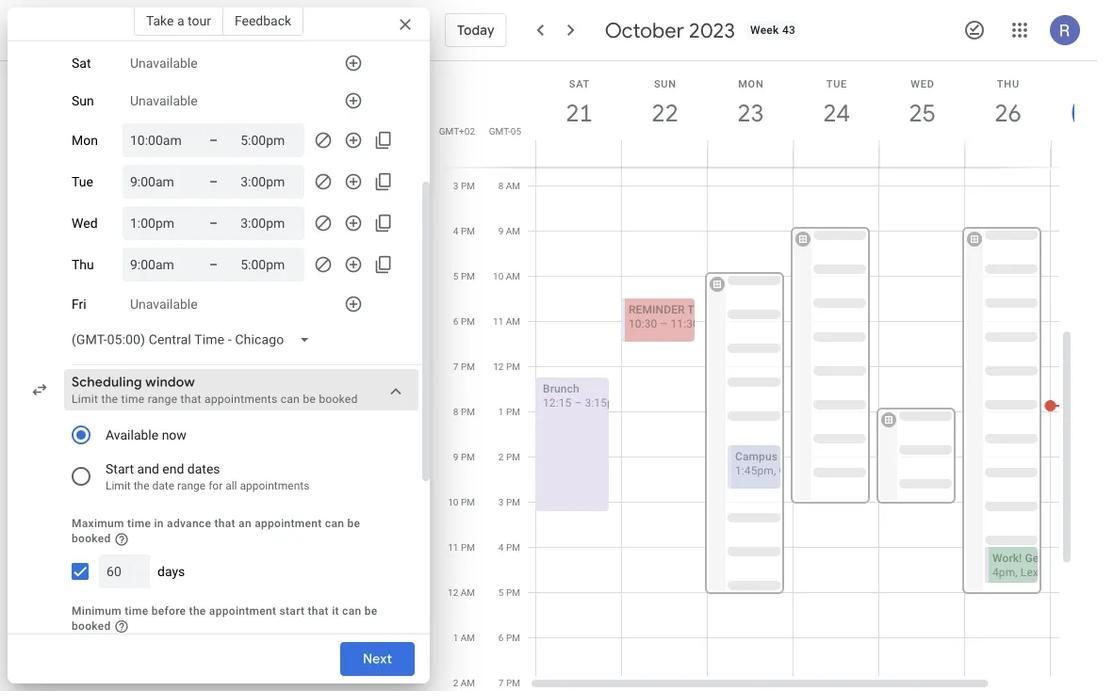 Task type: locate. For each thing, give the bounding box(es) containing it.
1 horizontal spatial tue
[[826, 78, 848, 90]]

brunch
[[543, 383, 579, 396]]

5
[[453, 271, 459, 282], [499, 588, 504, 599]]

7 right 2 am
[[499, 678, 504, 690]]

Start time on Thursdays text field
[[130, 254, 187, 276]]

am for 8 am
[[506, 181, 520, 192]]

pm right '1 am'
[[506, 633, 520, 644]]

1 horizontal spatial the
[[134, 480, 149, 493]]

unavailable up start time on mondays text field
[[130, 93, 198, 109]]

0 vertical spatial 2
[[499, 452, 504, 463]]

option group
[[64, 415, 388, 498]]

tue up the tuesday, october 24 element
[[826, 78, 848, 90]]

can inside minimum time before the appointment start that it can be booked
[[342, 605, 361, 618]]

range down window at left
[[148, 393, 178, 406]]

5 left the 10 am
[[453, 271, 459, 282]]

booked inside minimum time before the appointment start that it can be booked
[[72, 620, 111, 633]]

booked for window
[[319, 393, 358, 406]]

7 pm right 2 am
[[499, 678, 520, 690]]

thu
[[997, 78, 1020, 90], [72, 257, 94, 273]]

0 vertical spatial 9
[[498, 226, 504, 237]]

1 vertical spatial 3
[[499, 497, 504, 509]]

time inside minimum time before the appointment start that it can be booked
[[125, 605, 148, 618]]

– down reminder at the right of page
[[660, 318, 668, 331]]

1 horizontal spatial 5
[[499, 588, 504, 599]]

10:30
[[629, 318, 657, 331]]

that left an
[[214, 518, 235, 531]]

11
[[493, 316, 504, 328], [448, 543, 459, 554]]

wed for wed 25
[[911, 78, 935, 90]]

appointments inside start and end dates limit the date range for all appointments
[[240, 480, 310, 493]]

0 horizontal spatial 7
[[453, 362, 459, 373]]

time inside maximum time in advance that an appointment can be booked
[[127, 518, 151, 531]]

0 vertical spatial 12
[[493, 362, 504, 373]]

appointments inside scheduling window limit the time range that appointments can be booked
[[205, 393, 278, 406]]

– for tue
[[209, 174, 218, 189]]

0 horizontal spatial 6
[[453, 316, 459, 328]]

2
[[499, 452, 504, 463], [453, 678, 458, 690]]

booked inside scheduling window limit the time range that appointments can be booked
[[319, 393, 358, 406]]

maximum time in advance that an appointment can be booked
[[72, 518, 360, 546]]

12 down 11 am
[[493, 362, 504, 373]]

0 vertical spatial sun
[[654, 78, 677, 90]]

1 horizontal spatial 8
[[498, 181, 504, 192]]

0 horizontal spatial mon
[[72, 133, 98, 148]]

am up '1 am'
[[461, 588, 475, 599]]

sat 21
[[565, 78, 592, 129]]

1 horizontal spatial 10
[[493, 271, 504, 282]]

the for time
[[189, 605, 206, 618]]

get
[[1025, 552, 1043, 566]]

1 unavailable from the top
[[130, 55, 198, 71]]

1 vertical spatial 9
[[453, 452, 459, 463]]

unavailable for fri
[[130, 297, 198, 312]]

1 down 12 am
[[453, 633, 458, 644]]

pm down 1 pm
[[506, 452, 520, 463]]

october
[[605, 17, 684, 43]]

0 vertical spatial appointment
[[255, 518, 322, 531]]

am for 1 am
[[461, 633, 475, 644]]

appointments right all
[[240, 480, 310, 493]]

saturday, october 21 element
[[558, 91, 601, 135]]

wed
[[911, 78, 935, 90], [72, 216, 98, 231]]

1 vertical spatial 3 pm
[[499, 497, 520, 509]]

11:30am
[[671, 318, 716, 331]]

0 vertical spatial 4
[[453, 226, 459, 237]]

1 horizontal spatial 2
[[499, 452, 504, 463]]

2 for 2 am
[[453, 678, 458, 690]]

0 vertical spatial 3
[[453, 181, 459, 192]]

24
[[822, 98, 849, 129]]

2 vertical spatial booked
[[72, 620, 111, 633]]

1 horizontal spatial 9
[[498, 226, 504, 237]]

0 vertical spatial sat
[[72, 55, 91, 71]]

1 horizontal spatial wed
[[911, 78, 935, 90]]

mon up monday, october 23 element
[[738, 78, 764, 90]]

sun for sun 22
[[654, 78, 677, 90]]

2 down '1 am'
[[453, 678, 458, 690]]

5 pm left the 10 am
[[453, 271, 475, 282]]

booked inside maximum time in advance that an appointment can be booked
[[72, 533, 111, 546]]

can
[[281, 393, 300, 406], [325, 518, 344, 531], [342, 605, 361, 618]]

unavailable for sat
[[130, 55, 198, 71]]

2 vertical spatial that
[[308, 605, 329, 618]]

1 vertical spatial 2
[[453, 678, 458, 690]]

24 column header
[[793, 61, 880, 167]]

11 up 12 am
[[448, 543, 459, 554]]

10 up 11 am
[[493, 271, 504, 282]]

1 right "8 pm"
[[499, 407, 504, 418]]

0 horizontal spatial 7 pm
[[453, 362, 475, 373]]

10 up '11 pm'
[[448, 497, 459, 509]]

1 horizontal spatial limit
[[106, 480, 131, 493]]

am for 12 am
[[461, 588, 475, 599]]

pm left 2 pm
[[461, 452, 475, 463]]

–
[[209, 132, 218, 148], [209, 174, 218, 189], [209, 215, 218, 231], [209, 257, 218, 272], [660, 318, 668, 331], [575, 397, 582, 410]]

0 horizontal spatial 4 pm
[[453, 226, 475, 237]]

3 left "8 am" at left
[[453, 181, 459, 192]]

limit down scheduling
[[72, 393, 98, 406]]

12 for 12 am
[[448, 588, 458, 599]]

be inside minimum time before the appointment start that it can be booked
[[365, 605, 378, 618]]

limit inside start and end dates limit the date range for all appointments
[[106, 480, 131, 493]]

mon inside 'mon 23'
[[738, 78, 764, 90]]

, down campus in the bottom right of the page
[[774, 465, 776, 478]]

0 vertical spatial ,
[[774, 465, 776, 478]]

0 horizontal spatial ,
[[774, 465, 776, 478]]

6 pm left 11 am
[[453, 316, 475, 328]]

2 horizontal spatial that
[[308, 605, 329, 618]]

26
[[994, 98, 1020, 129]]

2 for 2 pm
[[499, 452, 504, 463]]

sun
[[654, 78, 677, 90], [72, 93, 94, 109]]

work! get to it!
[[993, 552, 1069, 566]]

0 vertical spatial 6 pm
[[453, 316, 475, 328]]

,
[[774, 465, 776, 478], [1016, 567, 1018, 580]]

None field
[[64, 10, 199, 44], [64, 323, 326, 357], [64, 10, 199, 44], [64, 323, 326, 357]]

End time on Wednesdays text field
[[241, 212, 297, 235]]

thursday, october 26 element
[[987, 91, 1030, 135]]

9 for 9 am
[[498, 226, 504, 237]]

9 up the 10 am
[[498, 226, 504, 237]]

0 vertical spatial 5 pm
[[453, 271, 475, 282]]

0 horizontal spatial 5 pm
[[453, 271, 475, 282]]

limit down start
[[106, 480, 131, 493]]

, inside campus meeting rescheduled 1:45pm ,
[[774, 465, 776, 478]]

range down dates
[[177, 480, 206, 493]]

the down scheduling
[[101, 393, 118, 406]]

0 vertical spatial mon
[[738, 78, 764, 90]]

date
[[152, 480, 175, 493]]

pm
[[461, 181, 475, 192], [461, 226, 475, 237], [461, 271, 475, 282], [461, 316, 475, 328], [461, 362, 475, 373], [506, 362, 520, 373], [461, 407, 475, 418], [506, 407, 520, 418], [461, 452, 475, 463], [506, 452, 520, 463], [461, 497, 475, 509], [506, 497, 520, 509], [461, 543, 475, 554], [506, 543, 520, 554], [506, 588, 520, 599], [506, 633, 520, 644], [506, 678, 520, 690]]

0 horizontal spatial 10
[[448, 497, 459, 509]]

– for wed
[[209, 215, 218, 231]]

2023
[[689, 17, 735, 43]]

pm up 1 pm
[[506, 362, 520, 373]]

11 for 11 pm
[[448, 543, 459, 554]]

22 column header
[[621, 61, 708, 167]]

1 vertical spatial 11
[[448, 543, 459, 554]]

mon 23
[[736, 78, 764, 129]]

booked
[[319, 393, 358, 406], [72, 533, 111, 546], [72, 620, 111, 633]]

6 right '1 am'
[[499, 633, 504, 644]]

5 pm right 12 am
[[499, 588, 520, 599]]

limit
[[72, 393, 98, 406], [106, 480, 131, 493]]

pm down 2 pm
[[506, 497, 520, 509]]

1 horizontal spatial 5 pm
[[499, 588, 520, 599]]

time left before
[[125, 605, 148, 618]]

– for thu
[[209, 257, 218, 272]]

tour
[[188, 13, 211, 28]]

appointments up dates
[[205, 393, 278, 406]]

1 horizontal spatial 12
[[493, 362, 504, 373]]

12
[[493, 362, 504, 373], [448, 588, 458, 599]]

feedback
[[235, 13, 291, 28]]

0 horizontal spatial that
[[181, 393, 201, 406]]

23 column header
[[707, 61, 794, 167]]

wed inside "wed 25"
[[911, 78, 935, 90]]

tue for tue
[[72, 174, 93, 190]]

1 vertical spatial thu
[[72, 257, 94, 273]]

0 vertical spatial tue
[[826, 78, 848, 90]]

1 horizontal spatial 4
[[499, 543, 504, 554]]

monday, october 23 element
[[729, 91, 773, 135]]

3 unavailable from the top
[[130, 297, 198, 312]]

in
[[154, 518, 164, 531]]

1 horizontal spatial 6 pm
[[499, 633, 520, 644]]

0 horizontal spatial be
[[303, 393, 316, 406]]

1 horizontal spatial ,
[[1016, 567, 1018, 580]]

1 horizontal spatial that
[[214, 518, 235, 531]]

4 pm right '11 pm'
[[499, 543, 520, 554]]

1 vertical spatial 6 pm
[[499, 633, 520, 644]]

grid containing 21
[[437, 61, 1097, 692]]

– left end time on mondays 'text box'
[[209, 132, 218, 148]]

tuesday, october 24 element
[[815, 91, 858, 135]]

column header
[[1050, 61, 1097, 167]]

available now
[[106, 428, 187, 443]]

thu for thu 26
[[997, 78, 1020, 90]]

am down '1 am'
[[461, 678, 475, 690]]

8 am
[[498, 181, 520, 192]]

4 pm left 9 am at the top
[[453, 226, 475, 237]]

0 vertical spatial time
[[121, 393, 145, 406]]

am up 9 am at the top
[[506, 181, 520, 192]]

0 horizontal spatial 8
[[453, 407, 459, 418]]

Maximum days in advance that an appointment can be booked number field
[[107, 555, 142, 589]]

wed up 'wednesday, october 25' element
[[911, 78, 935, 90]]

thu up fri
[[72, 257, 94, 273]]

option group containing available now
[[64, 415, 388, 498]]

5 right 12 am
[[499, 588, 504, 599]]

– right start time on wednesdays text box
[[209, 215, 218, 231]]

can inside maximum time in advance that an appointment can be booked
[[325, 518, 344, 531]]

0 vertical spatial 10
[[493, 271, 504, 282]]

0 horizontal spatial 6 pm
[[453, 316, 475, 328]]

wed left start time on wednesdays text box
[[72, 216, 98, 231]]

wed for wed
[[72, 216, 98, 231]]

Start time on Mondays text field
[[130, 129, 187, 152]]

to
[[688, 304, 702, 317]]

am down "8 am" at left
[[506, 226, 520, 237]]

that down window at left
[[181, 393, 201, 406]]

tue inside tue 24
[[826, 78, 848, 90]]

1 horizontal spatial thu
[[997, 78, 1020, 90]]

8 up the 9 pm
[[453, 407, 459, 418]]

the down and
[[134, 480, 149, 493]]

appointments
[[205, 393, 278, 406], [240, 480, 310, 493]]

appointment left start
[[209, 605, 276, 618]]

pm right '11 pm'
[[506, 543, 520, 554]]

1 vertical spatial booked
[[72, 533, 111, 546]]

can inside scheduling window limit the time range that appointments can be booked
[[281, 393, 300, 406]]

wed 25
[[908, 78, 935, 129]]

unavailable down take
[[130, 55, 198, 71]]

1 vertical spatial 6
[[499, 633, 504, 644]]

1 horizontal spatial sun
[[654, 78, 677, 90]]

4 right '11 pm'
[[499, 543, 504, 554]]

advance
[[167, 518, 211, 531]]

3
[[453, 181, 459, 192], [499, 497, 504, 509]]

1 horizontal spatial mon
[[738, 78, 764, 90]]

1 horizontal spatial 7 pm
[[499, 678, 520, 690]]

1 vertical spatial range
[[177, 480, 206, 493]]

11 down the 10 am
[[493, 316, 504, 328]]

the right before
[[189, 605, 206, 618]]

0 vertical spatial 11
[[493, 316, 504, 328]]

9
[[498, 226, 504, 237], [453, 452, 459, 463]]

range inside scheduling window limit the time range that appointments can be booked
[[148, 393, 178, 406]]

0 horizontal spatial sat
[[72, 55, 91, 71]]

for
[[208, 480, 223, 493]]

1 vertical spatial 5 pm
[[499, 588, 520, 599]]

sat for sat
[[72, 55, 91, 71]]

that inside minimum time before the appointment start that it can be booked
[[308, 605, 329, 618]]

gmt-
[[489, 125, 511, 137]]

0 horizontal spatial tue
[[72, 174, 93, 190]]

be for time
[[365, 605, 378, 618]]

7 pm
[[453, 362, 475, 373], [499, 678, 520, 690]]

sat
[[72, 55, 91, 71], [569, 78, 590, 90]]

thu 26
[[994, 78, 1020, 129]]

appointment right an
[[255, 518, 322, 531]]

25 column header
[[879, 61, 965, 167]]

0 vertical spatial appointments
[[205, 393, 278, 406]]

today button
[[445, 8, 507, 53]]

– right 12:15
[[575, 397, 582, 410]]

sun for sun
[[72, 93, 94, 109]]

1 vertical spatial appointment
[[209, 605, 276, 618]]

fri
[[72, 297, 86, 312]]

6
[[453, 316, 459, 328], [499, 633, 504, 644]]

9 up 10 pm
[[453, 452, 459, 463]]

05
[[511, 125, 521, 137]]

reminder to clean 10:30 – 11:30am
[[629, 304, 741, 331]]

2 vertical spatial the
[[189, 605, 206, 618]]

the inside scheduling window limit the time range that appointments can be booked
[[101, 393, 118, 406]]

1 vertical spatial the
[[134, 480, 149, 493]]

3 right 10 pm
[[499, 497, 504, 509]]

6 left 11 am
[[453, 316, 459, 328]]

10 for 10 am
[[493, 271, 504, 282]]

am for 10 am
[[506, 271, 520, 282]]

unavailable down start time on thursdays text box
[[130, 297, 198, 312]]

that inside scheduling window limit the time range that appointments can be booked
[[181, 393, 201, 406]]

0 horizontal spatial 3
[[453, 181, 459, 192]]

sun inside sun 22
[[654, 78, 677, 90]]

that left it
[[308, 605, 329, 618]]

0 horizontal spatial wed
[[72, 216, 98, 231]]

tue 24
[[822, 78, 849, 129]]

am up 12 pm
[[506, 316, 520, 328]]

thu up thursday, october 26 "element"
[[997, 78, 1020, 90]]

– left end time on thursdays text field
[[209, 257, 218, 272]]

appointment inside maximum time in advance that an appointment can be booked
[[255, 518, 322, 531]]

the inside minimum time before the appointment start that it can be booked
[[189, 605, 206, 618]]

0 horizontal spatial 12
[[448, 588, 458, 599]]

0 vertical spatial 7 pm
[[453, 362, 475, 373]]

6 pm
[[453, 316, 475, 328], [499, 633, 520, 644]]

8 up 9 am at the top
[[498, 181, 504, 192]]

0 vertical spatial range
[[148, 393, 178, 406]]

1 vertical spatial 5
[[499, 588, 504, 599]]

time down scheduling
[[121, 393, 145, 406]]

tue left "start time on tuesdays" text field
[[72, 174, 93, 190]]

unavailable for sun
[[130, 93, 198, 109]]

2 vertical spatial time
[[125, 605, 148, 618]]

mon
[[738, 78, 764, 90], [72, 133, 98, 148]]

23
[[736, 98, 763, 129]]

grid
[[437, 61, 1097, 692]]

days
[[157, 564, 185, 580]]

0 vertical spatial 8
[[498, 181, 504, 192]]

4 left 9 am at the top
[[453, 226, 459, 237]]

7
[[453, 362, 459, 373], [499, 678, 504, 690]]

that
[[181, 393, 201, 406], [214, 518, 235, 531], [308, 605, 329, 618]]

6 pm right '1 am'
[[499, 633, 520, 644]]

0 vertical spatial be
[[303, 393, 316, 406]]

pm down 10 pm
[[461, 543, 475, 554]]

1 vertical spatial tue
[[72, 174, 93, 190]]

1 vertical spatial 4
[[499, 543, 504, 554]]

0 horizontal spatial thu
[[72, 257, 94, 273]]

1 horizontal spatial 3 pm
[[499, 497, 520, 509]]

can for window
[[281, 393, 300, 406]]

0 vertical spatial the
[[101, 393, 118, 406]]

tue for tue 24
[[826, 78, 848, 90]]

4 pm
[[453, 226, 475, 237], [499, 543, 520, 554]]

2 unavailable from the top
[[130, 93, 198, 109]]

1 vertical spatial can
[[325, 518, 344, 531]]

mon left start time on mondays text field
[[72, 133, 98, 148]]

thu inside thu 26
[[997, 78, 1020, 90]]

5 pm
[[453, 271, 475, 282], [499, 588, 520, 599]]

0 vertical spatial 7
[[453, 362, 459, 373]]

3 pm left "8 am" at left
[[453, 181, 475, 192]]

, down work!
[[1016, 567, 1018, 580]]

time left in
[[127, 518, 151, 531]]

0 horizontal spatial the
[[101, 393, 118, 406]]

unavailable
[[130, 55, 198, 71], [130, 93, 198, 109], [130, 297, 198, 312]]

1 vertical spatial unavailable
[[130, 93, 198, 109]]

11 pm
[[448, 543, 475, 554]]

1 vertical spatial 7
[[499, 678, 504, 690]]

take a tour
[[146, 13, 211, 28]]

am down 9 am at the top
[[506, 271, 520, 282]]

1 vertical spatial 12
[[448, 588, 458, 599]]

sat inside the sat 21
[[569, 78, 590, 90]]

0 horizontal spatial limit
[[72, 393, 98, 406]]

time
[[121, 393, 145, 406], [127, 518, 151, 531], [125, 605, 148, 618]]

campus meeting rescheduled 1:45pm ,
[[735, 451, 903, 478]]

sat for sat 21
[[569, 78, 590, 90]]

3 pm down 2 pm
[[499, 497, 520, 509]]

4
[[453, 226, 459, 237], [499, 543, 504, 554]]

sunday, october 22 element
[[643, 91, 687, 135]]

1 horizontal spatial 1
[[499, 407, 504, 418]]

8
[[498, 181, 504, 192], [453, 407, 459, 418]]

1
[[499, 407, 504, 418], [453, 633, 458, 644]]

2 right the 9 pm
[[499, 452, 504, 463]]

be inside scheduling window limit the time range that appointments can be booked
[[303, 393, 316, 406]]

7 up "8 pm"
[[453, 362, 459, 373]]

12 down '11 pm'
[[448, 588, 458, 599]]

1 vertical spatial sun
[[72, 93, 94, 109]]

1 vertical spatial 8
[[453, 407, 459, 418]]

21 column header
[[535, 61, 622, 167]]

2 vertical spatial be
[[365, 605, 378, 618]]

am up 2 am
[[461, 633, 475, 644]]

7 pm left 12 pm
[[453, 362, 475, 373]]

1 horizontal spatial sat
[[569, 78, 590, 90]]

0 horizontal spatial 1
[[453, 633, 458, 644]]

– right "start time on tuesdays" text field
[[209, 174, 218, 189]]

0 vertical spatial that
[[181, 393, 201, 406]]



Task type: vqa. For each thing, say whether or not it's contained in the screenshot.
27 to the top
no



Task type: describe. For each thing, give the bounding box(es) containing it.
3:15pm
[[585, 397, 624, 410]]

an
[[239, 518, 252, 531]]

– inside brunch 12:15 – 3:15pm
[[575, 397, 582, 410]]

wednesday, october 25 element
[[901, 91, 944, 135]]

1 horizontal spatial 6
[[499, 633, 504, 644]]

22
[[650, 98, 677, 129]]

10 for 10 pm
[[448, 497, 459, 509]]

pm left 12:15
[[506, 407, 520, 418]]

pm left 12 pm
[[461, 362, 475, 373]]

mon for mon
[[72, 133, 98, 148]]

10 am
[[493, 271, 520, 282]]

25
[[908, 98, 935, 129]]

a
[[177, 13, 184, 28]]

it
[[332, 605, 339, 618]]

thu for thu
[[72, 257, 94, 273]]

available
[[106, 428, 159, 443]]

start
[[106, 461, 134, 477]]

feedback button
[[223, 6, 304, 36]]

end
[[162, 461, 184, 477]]

next
[[363, 651, 392, 668]]

appointment inside minimum time before the appointment start that it can be booked
[[209, 605, 276, 618]]

1 for 1 am
[[453, 633, 458, 644]]

1 horizontal spatial 3
[[499, 497, 504, 509]]

1 pm
[[499, 407, 520, 418]]

range inside start and end dates limit the date range for all appointments
[[177, 480, 206, 493]]

4pm
[[993, 567, 1016, 580]]

9 pm
[[453, 452, 475, 463]]

time for maximum
[[127, 518, 151, 531]]

26 column header
[[964, 61, 1051, 167]]

scheduling window limit the time range that appointments can be booked
[[72, 374, 358, 406]]

and
[[137, 461, 159, 477]]

window
[[145, 374, 195, 391]]

gmt+02
[[439, 125, 475, 137]]

10 pm
[[448, 497, 475, 509]]

End time on Mondays text field
[[241, 129, 297, 152]]

take a tour button
[[134, 6, 223, 36]]

time inside scheduling window limit the time range that appointments can be booked
[[121, 393, 145, 406]]

today
[[457, 22, 495, 39]]

sun 22
[[650, 78, 677, 129]]

scheduling
[[72, 374, 142, 391]]

brunch 12:15 – 3:15pm
[[543, 383, 624, 410]]

0 horizontal spatial 3 pm
[[453, 181, 475, 192]]

pm left "8 am" at left
[[461, 181, 475, 192]]

8 pm
[[453, 407, 475, 418]]

8 for 8 am
[[498, 181, 504, 192]]

pm left 11 am
[[461, 316, 475, 328]]

be for window
[[303, 393, 316, 406]]

booked for time
[[72, 620, 111, 633]]

the for window
[[101, 393, 118, 406]]

12 pm
[[493, 362, 520, 373]]

that for time
[[308, 605, 329, 618]]

pm right 2 am
[[506, 678, 520, 690]]

minimum time before the appointment start that it can be booked
[[72, 605, 378, 633]]

week
[[750, 24, 779, 37]]

12 am
[[448, 588, 475, 599]]

that inside maximum time in advance that an appointment can be booked
[[214, 518, 235, 531]]

next button
[[340, 637, 415, 683]]

to
[[1046, 552, 1056, 566]]

Start time on Tuesdays text field
[[130, 171, 187, 193]]

can for time
[[342, 605, 361, 618]]

End time on Tuesdays text field
[[241, 171, 297, 193]]

am for 9 am
[[506, 226, 520, 237]]

1:45pm
[[735, 465, 774, 478]]

0 vertical spatial 5
[[453, 271, 459, 282]]

before
[[151, 605, 186, 618]]

Start time on Wednesdays text field
[[130, 212, 187, 235]]

october 2023
[[605, 17, 735, 43]]

work!
[[993, 552, 1022, 566]]

9 am
[[498, 226, 520, 237]]

now
[[162, 428, 187, 443]]

clean
[[705, 304, 741, 317]]

mon for mon 23
[[738, 78, 764, 90]]

the inside start and end dates limit the date range for all appointments
[[134, 480, 149, 493]]

21
[[565, 98, 592, 129]]

0 horizontal spatial 4
[[453, 226, 459, 237]]

2 am
[[453, 678, 475, 690]]

be inside maximum time in advance that an appointment can be booked
[[347, 518, 360, 531]]

pm left 1 pm
[[461, 407, 475, 418]]

4pm ,
[[993, 567, 1021, 580]]

11 for 11 am
[[493, 316, 504, 328]]

pm down the 9 pm
[[461, 497, 475, 509]]

12 for 12 pm
[[493, 362, 504, 373]]

meeting
[[781, 451, 823, 464]]

start and end dates limit the date range for all appointments
[[106, 461, 310, 493]]

0 vertical spatial 6
[[453, 316, 459, 328]]

12:15
[[543, 397, 572, 410]]

1 for 1 pm
[[499, 407, 504, 418]]

11 am
[[493, 316, 520, 328]]

– inside reminder to clean 10:30 – 11:30am
[[660, 318, 668, 331]]

0 vertical spatial 4 pm
[[453, 226, 475, 237]]

start
[[280, 605, 305, 618]]

1 vertical spatial 4 pm
[[499, 543, 520, 554]]

1 am
[[453, 633, 475, 644]]

am for 11 am
[[506, 316, 520, 328]]

it!
[[1059, 552, 1069, 566]]

that for window
[[181, 393, 201, 406]]

campus
[[735, 451, 778, 464]]

minimum
[[72, 605, 122, 618]]

– for mon
[[209, 132, 218, 148]]

gmt-05
[[489, 125, 521, 137]]

pm right 12 am
[[506, 588, 520, 599]]

pm left the 10 am
[[461, 271, 475, 282]]

1 vertical spatial 7 pm
[[499, 678, 520, 690]]

9 for 9 pm
[[453, 452, 459, 463]]

1 vertical spatial ,
[[1016, 567, 1018, 580]]

2 pm
[[499, 452, 520, 463]]

End time on Thursdays text field
[[241, 254, 297, 276]]

time for minimum
[[125, 605, 148, 618]]

43
[[782, 24, 796, 37]]

8 for 8 pm
[[453, 407, 459, 418]]

all
[[225, 480, 237, 493]]

take
[[146, 13, 174, 28]]

reminder
[[629, 304, 685, 317]]

week 43
[[750, 24, 796, 37]]

maximum
[[72, 518, 124, 531]]

am for 2 am
[[461, 678, 475, 690]]

limit inside scheduling window limit the time range that appointments can be booked
[[72, 393, 98, 406]]

pm left 9 am at the top
[[461, 226, 475, 237]]

dates
[[187, 461, 220, 477]]

rescheduled
[[826, 451, 903, 464]]



